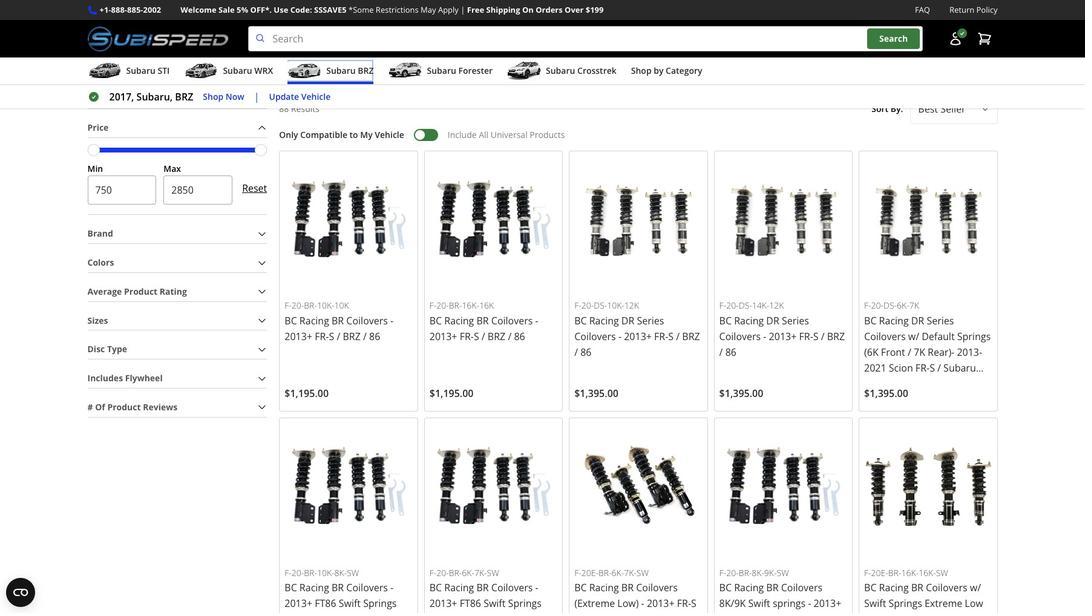 Task type: describe. For each thing, give the bounding box(es) containing it.
86 inside f-20-ds-14k-12k bc racing dr series coilovers - 2013+ fr-s / brz / 86
[[726, 346, 737, 359]]

a subaru forester thumbnail image image
[[388, 62, 422, 80]]

Select... button
[[911, 95, 998, 124]]

swift inside f-20e-br-16k-16k-sw bc racing br coilovers w/ swift springs extreme low (16k front / 16k rear)
[[865, 597, 887, 611]]

search
[[880, 33, 908, 44]]

br- for f-20-br-16k-16k bc racing br coilovers - 2013+ fr-s / brz / 86
[[449, 300, 462, 311]]

subaru sti button
[[87, 60, 170, 84]]

default
[[922, 330, 955, 343]]

subaru brz
[[326, 65, 374, 76]]

16k- for racing
[[902, 567, 919, 579]]

brz inside "f-20-ds-10k-12k bc racing dr series coilovers - 2013+ fr-s / brz / 86"
[[683, 330, 700, 343]]

2017, subaru, brz
[[109, 90, 193, 104]]

subaru inside f-20-ds-6k-7k bc racing dr series coilovers w/ default springs (6k front / 7k rear)- 2013- 2021 scion fr-s / subaru brz / toyota 86
[[944, 361, 976, 375]]

$1,395.00 for f-20-ds-14k-12k bc racing dr series coilovers - 2013+ fr-s / brz / 86
[[720, 387, 764, 400]]

max
[[164, 163, 181, 174]]

shop by category
[[631, 65, 703, 76]]

6k-
[[430, 613, 443, 613]]

f-20-br-10k-8k-sw bc racing br coilovers - 2013+ ft86 swift springs 10k-8k
[[285, 567, 397, 613]]

20- for f-20-br-16k-16k bc racing br coilovers - 2013+ fr-s / brz / 86
[[437, 300, 449, 311]]

bc inside "f-20-ds-10k-12k bc racing dr series coilovers - 2013+ fr-s / brz / 86"
[[575, 314, 587, 328]]

average
[[87, 286, 122, 297]]

20- for f-20-br-8k-9k-sw bc racing br coilovers 8k/9k swift springs - 2013+ fr-s / brz / 86
[[727, 567, 739, 579]]

brz inside f-20-br-16k-16k bc racing br coilovers - 2013+ fr-s / brz / 86
[[488, 330, 506, 343]]

bc racing br coilovers - 2013+ fr-s / brz / 86 image for f-20-br-10k-10k bc racing br coilovers - 2013+ fr-s / brz / 86
[[285, 156, 413, 284]]

f-20-ds-6k-7k bc racing dr series coilovers w/ default springs (6k front / 7k rear)- 2013- 2021 scion fr-s / subaru brz / toyota 86
[[865, 300, 991, 390]]

bc racing br coilovers - 2013+ ft86 swift springs 6k-7k image
[[430, 423, 558, 551]]

12k for f-20-ds-14k-12k bc racing dr series coilovers - 2013+ fr-s / brz / 86
[[770, 300, 784, 311]]

by
[[654, 65, 664, 76]]

bc inside f-20-br-16k-16k bc racing br coilovers - 2013+ fr-s / brz / 86
[[430, 314, 442, 328]]

swift inside f-20-br-8k-9k-sw bc racing br coilovers 8k/9k swift springs - 2013+ fr-s / brz / 86
[[749, 597, 771, 611]]

Max text field
[[164, 176, 233, 205]]

racing inside f-20e-br-16k-16k-sw bc racing br coilovers w/ swift springs extreme low (16k front / 16k rear)
[[879, 581, 909, 595]]

bc inside f-20-br-6k-7k-sw bc racing br coilovers - 2013+ ft86 swift springs 6k-7k
[[430, 581, 442, 595]]

10k- for racing
[[317, 567, 335, 579]]

f-20-br-16k-16k bc racing br coilovers - 2013+ fr-s / brz / 86
[[430, 300, 539, 343]]

s inside "f-20-ds-10k-12k bc racing dr series coilovers - 2013+ fr-s / brz / 86"
[[669, 330, 674, 343]]

brz for 2017 subaru brz coilovers
[[180, 51, 203, 71]]

springs inside f-20-ds-6k-7k bc racing dr series coilovers w/ default springs (6k front / 7k rear)- 2013- 2021 scion fr-s / subaru brz / toyota 86
[[958, 330, 991, 343]]

2013+ inside f-20-br-16k-16k bc racing br coilovers - 2013+ fr-s / brz / 86
[[430, 330, 457, 343]]

faq
[[915, 4, 931, 15]]

9k-
[[765, 567, 777, 579]]

orders
[[536, 4, 563, 15]]

7k- for -
[[624, 567, 637, 579]]

coilovers inside f-20e-br-16k-16k-sw bc racing br coilovers w/ swift springs extreme low (16k front / 16k rear)
[[926, 581, 968, 595]]

a subaru crosstrek thumbnail image image
[[507, 62, 541, 80]]

- inside f-20-br-6k-7k-sw bc racing br coilovers - 2013+ ft86 swift springs 6k-7k
[[536, 581, 539, 595]]

br for bc racing br coilovers - 2013+ ft86 swift springs 6k-7k
[[477, 581, 489, 595]]

swift inside f-20-br-6k-7k-sw bc racing br coilovers - 2013+ ft86 swift springs 6k-7k
[[484, 597, 506, 611]]

wrx
[[255, 65, 273, 76]]

sssave5
[[314, 4, 347, 15]]

bc racing dr series coilovers - 2013+ fr-s / brz / 86 image for f-20-ds-14k-12k bc racing dr series coilovers - 2013+ fr-s / brz / 86
[[720, 156, 848, 284]]

ds- for f-20-ds-14k-12k bc racing dr series coilovers - 2013+ fr-s / brz / 86
[[739, 300, 752, 311]]

16k inside f-20-br-16k-16k bc racing br coilovers - 2013+ fr-s / brz / 86
[[480, 300, 494, 311]]

colors button
[[87, 254, 267, 272]]

sw for bc racing br coilovers (extreme low) - 2013+ fr-s / brz / 86
[[637, 567, 649, 579]]

disc type
[[87, 344, 127, 355]]

subaru for subaru brz
[[326, 65, 356, 76]]

over
[[565, 4, 584, 15]]

subaru,
[[137, 90, 173, 104]]

category
[[666, 65, 703, 76]]

price
[[87, 122, 109, 133]]

fr- inside "f-20-ds-10k-12k bc racing dr series coilovers - 2013+ fr-s / brz / 86"
[[655, 330, 669, 343]]

subaru for 2017 subaru brz
[[140, 29, 167, 40]]

sw for bc racing br coilovers 8k/9k swift springs - 2013+ fr-s / brz / 86
[[777, 567, 789, 579]]

8k- inside f-20-br-10k-8k-sw bc racing br coilovers - 2013+ ft86 swift springs 10k-8k
[[335, 567, 347, 579]]

2013+ inside f-20-br-8k-9k-sw bc racing br coilovers 8k/9k swift springs - 2013+ fr-s / brz / 86
[[814, 597, 842, 611]]

brz inside dropdown button
[[358, 65, 374, 76]]

racing inside "f-20-ds-10k-12k bc racing dr series coilovers - 2013+ fr-s / brz / 86"
[[590, 314, 619, 328]]

colors
[[87, 257, 114, 268]]

brz inside f-20-br-10k-10k bc racing br coilovers - 2013+ fr-s / brz / 86
[[343, 330, 361, 343]]

price button
[[87, 119, 267, 137]]

racing inside f-20-br-6k-7k-sw bc racing br coilovers - 2013+ ft86 swift springs 6k-7k
[[445, 581, 474, 595]]

forester
[[459, 65, 493, 76]]

return
[[950, 4, 975, 15]]

2017 for 2017 subaru brz
[[120, 29, 138, 40]]

coilovers inside f-20-ds-6k-7k bc racing dr series coilovers w/ default springs (6k front / 7k rear)- 2013- 2021 scion fr-s / subaru brz / toyota 86
[[865, 330, 906, 343]]

f- for f-20-ds-14k-12k bc racing dr series coilovers - 2013+ fr-s / brz / 86
[[720, 300, 727, 311]]

sizes button
[[87, 312, 267, 330]]

w/ for front
[[909, 330, 920, 343]]

code:
[[290, 4, 312, 15]]

coilovers inside f-20-br-10k-10k bc racing br coilovers - 2013+ fr-s / brz / 86
[[347, 314, 388, 328]]

includes
[[87, 372, 123, 384]]

reset
[[242, 182, 267, 195]]

br- for f-20-br-8k-9k-sw bc racing br coilovers 8k/9k swift springs - 2013+ fr-s / brz / 86
[[739, 567, 752, 579]]

f- for f-20e-br-16k-16k-sw bc racing br coilovers w/ swift springs extreme low (16k front / 16k rear)
[[865, 567, 872, 579]]

ds- for f-20-ds-10k-12k bc racing dr series coilovers - 2013+ fr-s / brz / 86
[[594, 300, 607, 311]]

$1,395.00 for f-20-ds-6k-7k bc racing dr series coilovers w/ default springs (6k front / 7k rear)- 2013- 2021 scion fr-s / subaru brz / toyota 86
[[865, 387, 909, 400]]

springs inside f-20e-br-16k-16k-sw bc racing br coilovers w/ swift springs extreme low (16k front / 16k rear)
[[889, 597, 923, 611]]

brz inside f-20-ds-6k-7k bc racing dr series coilovers w/ default springs (6k front / 7k rear)- 2013- 2021 scion fr-s / subaru brz / toyota 86
[[865, 377, 882, 390]]

bc inside f-20-br-8k-9k-sw bc racing br coilovers 8k/9k swift springs - 2013+ fr-s / brz / 86
[[720, 581, 732, 595]]

fr- inside f-20-br-10k-10k bc racing br coilovers - 2013+ fr-s / brz / 86
[[315, 330, 329, 343]]

apply
[[438, 4, 459, 15]]

# of product reviews button
[[87, 398, 267, 417]]

home image
[[87, 30, 97, 39]]

series for f-20-ds-14k-12k bc racing dr series coilovers - 2013+ fr-s / brz / 86
[[782, 314, 809, 328]]

s inside f-20-ds-14k-12k bc racing dr series coilovers - 2013+ fr-s / brz / 86
[[814, 330, 819, 343]]

shop now
[[203, 91, 244, 102]]

fr- inside f-20-br-16k-16k bc racing br coilovers - 2013+ fr-s / brz / 86
[[460, 330, 474, 343]]

$199
[[586, 4, 604, 15]]

flywheel
[[125, 372, 163, 384]]

toyota
[[891, 377, 922, 390]]

f-20-br-8k-9k-sw bc racing br coilovers 8k/9k swift springs - 2013+ fr-s / brz / 86
[[720, 567, 842, 613]]

sw for bc racing br coilovers - 2013+ ft86 swift springs 10k-8k
[[347, 567, 359, 579]]

bc racing br coilovers (extreme low) - 2013+ fr-s / brz / 86 image
[[575, 423, 703, 551]]

racing inside f-20-br-10k-10k bc racing br coilovers - 2013+ fr-s / brz / 86
[[300, 314, 329, 328]]

20e- for bc racing br coilovers w/ swift springs extreme low (16k front / 16k rear)
[[872, 567, 889, 579]]

f- for f-20e-br-6k-7k-sw bc racing br coilovers (extreme low) - 2013+ fr-s / brz / 86
[[575, 567, 582, 579]]

all
[[479, 129, 489, 140]]

coilovers inside f-20e-br-6k-7k-sw bc racing br coilovers (extreme low) - 2013+ fr-s / brz / 86
[[636, 581, 678, 595]]

maximum slider
[[255, 144, 267, 156]]

type
[[107, 344, 127, 355]]

20- for f-20-ds-10k-12k bc racing dr series coilovers - 2013+ fr-s / brz / 86
[[582, 300, 594, 311]]

2013+ inside f-20e-br-6k-7k-sw bc racing br coilovers (extreme low) - 2013+ fr-s / brz / 86
[[647, 597, 675, 611]]

vehicle inside button
[[301, 91, 331, 102]]

br- for f-20e-br-16k-16k-sw bc racing br coilovers w/ swift springs extreme low (16k front / 16k rear)
[[889, 567, 902, 579]]

8k- inside f-20-br-8k-9k-sw bc racing br coilovers 8k/9k swift springs - 2013+ fr-s / brz / 86
[[752, 567, 765, 579]]

coilovers inside "f-20-ds-10k-12k bc racing dr series coilovers - 2013+ fr-s / brz / 86"
[[575, 330, 616, 343]]

10k-
[[285, 613, 304, 613]]

now
[[226, 91, 244, 102]]

search input field
[[248, 26, 923, 52]]

ft86 for 8k
[[315, 597, 336, 611]]

fr- inside f-20-br-8k-9k-sw bc racing br coilovers 8k/9k swift springs - 2013+ fr-s / brz / 86
[[720, 613, 734, 613]]

subaru crosstrek button
[[507, 60, 617, 84]]

ft86 for 7k
[[460, 597, 481, 611]]

sw for bc racing br coilovers - 2013+ ft86 swift springs 6k-7k
[[487, 567, 499, 579]]

bc inside f-20-br-10k-8k-sw bc racing br coilovers - 2013+ ft86 swift springs 10k-8k
[[285, 581, 297, 595]]

+1-888-885-2002
[[100, 4, 161, 15]]

subaru for 2017 subaru brz coilovers
[[124, 51, 176, 71]]

- inside f-20-br-16k-16k bc racing br coilovers - 2013+ fr-s / brz / 86
[[536, 314, 539, 328]]

subaru for subaru crosstrek
[[546, 65, 575, 76]]

welcome
[[181, 4, 217, 15]]

search button
[[868, 29, 920, 49]]

1 vertical spatial |
[[254, 90, 259, 104]]

coilovers link
[[205, 29, 248, 40]]

subispeed logo image
[[87, 26, 229, 52]]

coilovers inside f-20-br-10k-8k-sw bc racing br coilovers - 2013+ ft86 swift springs 10k-8k
[[347, 581, 388, 595]]

minimum slider
[[87, 144, 100, 156]]

low
[[965, 597, 984, 611]]

2013+ inside f-20-br-10k-8k-sw bc racing br coilovers - 2013+ ft86 swift springs 10k-8k
[[285, 597, 312, 611]]

coilovers inside f-20-ds-14k-12k bc racing dr series coilovers - 2013+ fr-s / brz / 86
[[720, 330, 761, 343]]

open widget image
[[6, 578, 35, 607]]

2017 subaru brz
[[120, 29, 182, 40]]

$1,395.00 for f-20-ds-10k-12k bc racing dr series coilovers - 2013+ fr-s / brz / 86
[[575, 387, 619, 400]]

springs inside f-20-br-10k-8k-sw bc racing br coilovers - 2013+ ft86 swift springs 10k-8k
[[363, 597, 397, 611]]

racing inside f-20-br-10k-8k-sw bc racing br coilovers - 2013+ ft86 swift springs 10k-8k
[[300, 581, 329, 595]]

a subaru sti thumbnail image image
[[87, 62, 121, 80]]

f-20-ds-10k-12k bc racing dr series coilovers - 2013+ fr-s / brz / 86
[[575, 300, 700, 359]]

shipping
[[486, 4, 520, 15]]

series for f-20-ds-6k-7k bc racing dr series coilovers w/ default springs (6k front / 7k rear)- 2013- 2021 scion fr-s / subaru brz / toyota 86
[[927, 314, 954, 328]]

use
[[274, 4, 288, 15]]

- inside f-20-br-10k-8k-sw bc racing br coilovers - 2013+ ft86 swift springs 10k-8k
[[391, 581, 394, 595]]

fr- inside f-20-ds-14k-12k bc racing dr series coilovers - 2013+ fr-s / brz / 86
[[800, 330, 814, 343]]

8k
[[304, 613, 315, 613]]

bc inside f-20e-br-16k-16k-sw bc racing br coilovers w/ swift springs extreme low (16k front / 16k rear)
[[865, 581, 877, 595]]

only
[[279, 129, 298, 140]]

885-
[[127, 4, 143, 15]]

return policy
[[950, 4, 998, 15]]

update vehicle
[[269, 91, 331, 102]]

- inside f-20-ds-14k-12k bc racing dr series coilovers - 2013+ fr-s / brz / 86
[[764, 330, 767, 343]]

16k- for br
[[462, 300, 480, 311]]

86 inside f-20-br-10k-10k bc racing br coilovers - 2013+ fr-s / brz / 86
[[369, 330, 380, 343]]

sale
[[219, 4, 235, 15]]

policy
[[977, 4, 998, 15]]

5%
[[237, 4, 248, 15]]

br inside f-20-br-10k-10k bc racing br coilovers - 2013+ fr-s / brz / 86
[[332, 314, 344, 328]]

2013+ inside f-20-br-6k-7k-sw bc racing br coilovers - 2013+ ft86 swift springs 6k-7k
[[430, 597, 457, 611]]

on
[[522, 4, 534, 15]]

fr- inside f-20e-br-6k-7k-sw bc racing br coilovers (extreme low) - 2013+ fr-s / brz / 86
[[677, 597, 691, 611]]

brz inside f-20-br-8k-9k-sw bc racing br coilovers 8k/9k swift springs - 2013+ fr-s / brz / 86
[[748, 613, 765, 613]]

welcome sale 5% off*. use code: sssave5
[[181, 4, 347, 15]]

include all universal products
[[448, 129, 565, 140]]

(6k
[[865, 346, 879, 359]]

sort by:
[[872, 103, 904, 114]]

f- for f-20-br-10k-8k-sw bc racing br coilovers - 2013+ ft86 swift springs 10k-8k
[[285, 567, 292, 579]]

crosstrek
[[578, 65, 617, 76]]

+1-
[[100, 4, 111, 15]]

- inside f-20-br-10k-10k bc racing br coilovers - 2013+ fr-s / brz / 86
[[391, 314, 394, 328]]

86 inside f-20-ds-6k-7k bc racing dr series coilovers w/ default springs (6k front / 7k rear)- 2013- 2021 scion fr-s / subaru brz / toyota 86
[[924, 377, 935, 390]]

6k- for default
[[897, 300, 910, 311]]

+1-888-885-2002 link
[[100, 4, 161, 16]]

brz inside f-20e-br-6k-7k-sw bc racing br coilovers (extreme low) - 2013+ fr-s / brz / 86
[[581, 613, 599, 613]]

86 inside "f-20-ds-10k-12k bc racing dr series coilovers - 2013+ fr-s / brz / 86"
[[581, 346, 592, 359]]

bc inside f-20-ds-6k-7k bc racing dr series coilovers w/ default springs (6k front / 7k rear)- 2013- 2021 scion fr-s / subaru brz / toyota 86
[[865, 314, 877, 328]]

springs inside f-20-br-6k-7k-sw bc racing br coilovers - 2013+ ft86 swift springs 6k-7k
[[508, 597, 542, 611]]

sw for bc racing br coilovers w/ swift springs extreme low (16k front / 16k rear)
[[936, 567, 949, 579]]

0 vertical spatial product
[[124, 286, 158, 297]]

- inside f-20e-br-6k-7k-sw bc racing br coilovers (extreme low) - 2013+ fr-s / brz / 86
[[642, 597, 645, 611]]

s inside f-20-br-16k-16k bc racing br coilovers - 2013+ fr-s / brz / 86
[[474, 330, 479, 343]]

racing inside f-20-ds-14k-12k bc racing dr series coilovers - 2013+ fr-s / brz / 86
[[735, 314, 764, 328]]

racing inside f-20-ds-6k-7k bc racing dr series coilovers w/ default springs (6k front / 7k rear)- 2013- 2021 scion fr-s / subaru brz / toyota 86
[[879, 314, 909, 328]]

2013+ inside f-20-br-10k-10k bc racing br coilovers - 2013+ fr-s / brz / 86
[[285, 330, 312, 343]]

s inside f-20e-br-6k-7k-sw bc racing br coilovers (extreme low) - 2013+ fr-s / brz / 86
[[691, 597, 697, 611]]

includes flywheel
[[87, 372, 163, 384]]

sti
[[158, 65, 170, 76]]

br for bc racing br coilovers - 2013+ ft86 swift springs 10k-8k
[[332, 581, 344, 595]]

ds- for f-20-ds-6k-7k bc racing dr series coilovers w/ default springs (6k front / 7k rear)- 2013- 2021 scion fr-s / subaru brz / toyota 86
[[884, 300, 897, 311]]



Task type: locate. For each thing, give the bounding box(es) containing it.
2017 down +1-888-885-2002 link
[[120, 29, 138, 40]]

1 horizontal spatial dr
[[767, 314, 780, 328]]

0 vertical spatial 7k
[[910, 300, 920, 311]]

1 horizontal spatial 20e-
[[872, 567, 889, 579]]

20- for f-20-br-6k-7k-sw bc racing br coilovers - 2013+ ft86 swift springs 6k-7k
[[437, 567, 449, 579]]

br- for f-20-br-10k-10k bc racing br coilovers - 2013+ fr-s / brz / 86
[[304, 300, 317, 311]]

rating
[[160, 286, 187, 297]]

6k- inside f-20-ds-6k-7k bc racing dr series coilovers w/ default springs (6k front / 7k rear)- 2013- 2021 scion fr-s / subaru brz / toyota 86
[[897, 300, 910, 311]]

shop
[[631, 65, 652, 76], [203, 91, 224, 102]]

20- inside "f-20-ds-10k-12k bc racing dr series coilovers - 2013+ fr-s / brz / 86"
[[582, 300, 594, 311]]

2 dr from the left
[[767, 314, 780, 328]]

rear)-
[[928, 346, 955, 359]]

88
[[279, 103, 289, 114]]

br inside f-20-br-16k-16k bc racing br coilovers - 2013+ fr-s / brz / 86
[[477, 314, 489, 328]]

series
[[637, 314, 664, 328], [782, 314, 809, 328], [927, 314, 954, 328]]

bc racing dr series coilovers - 2013+ fr-s / brz / 86 image for f-20-ds-10k-12k bc racing dr series coilovers - 2013+ fr-s / brz / 86
[[575, 156, 703, 284]]

4 swift from the left
[[865, 597, 887, 611]]

1 horizontal spatial 12k
[[770, 300, 784, 311]]

2017,
[[109, 90, 134, 104]]

f- for f-20-ds-6k-7k bc racing dr series coilovers w/ default springs (6k front / 7k rear)- 2013- 2021 scion fr-s / subaru brz / toyota 86
[[865, 300, 872, 311]]

1 $1,195.00 from the left
[[285, 387, 329, 400]]

dr inside f-20-ds-14k-12k bc racing dr series coilovers - 2013+ fr-s / brz / 86
[[767, 314, 780, 328]]

subaru wrx
[[223, 65, 273, 76]]

racing
[[300, 314, 329, 328], [445, 314, 474, 328], [590, 314, 619, 328], [735, 314, 764, 328], [879, 314, 909, 328], [300, 581, 329, 595], [445, 581, 474, 595], [590, 581, 619, 595], [735, 581, 764, 595], [879, 581, 909, 595]]

1 horizontal spatial 7k-
[[624, 567, 637, 579]]

bc racing br coilovers - 2013+ ft86 swift springs 10k-8k image
[[285, 423, 413, 551]]

free
[[467, 4, 484, 15]]

0 horizontal spatial bc racing dr series coilovers - 2013+ fr-s / brz / 86 image
[[575, 156, 703, 284]]

dr for f-20-ds-10k-12k bc racing dr series coilovers - 2013+ fr-s / brz / 86
[[622, 314, 635, 328]]

0 vertical spatial 16k
[[480, 300, 494, 311]]

1 series from the left
[[637, 314, 664, 328]]

subaru down 2017 subaru brz
[[124, 51, 176, 71]]

f- for f-20-br-8k-9k-sw bc racing br coilovers 8k/9k swift springs - 2013+ fr-s / brz / 86
[[720, 567, 727, 579]]

1 horizontal spatial $1,395.00
[[720, 387, 764, 400]]

1 horizontal spatial ds-
[[739, 300, 752, 311]]

a subaru brz thumbnail image image
[[288, 62, 322, 80]]

/ inside f-20e-br-16k-16k-sw bc racing br coilovers w/ swift springs extreme low (16k front / 16k rear)
[[914, 613, 917, 613]]

2 sw from the left
[[487, 567, 499, 579]]

f-20-ds-14k-12k bc racing dr series coilovers - 2013+ fr-s / brz / 86
[[720, 300, 845, 359]]

Min text field
[[87, 176, 156, 205]]

bc
[[285, 314, 297, 328], [430, 314, 442, 328], [575, 314, 587, 328], [720, 314, 732, 328], [865, 314, 877, 328], [285, 581, 297, 595], [430, 581, 442, 595], [575, 581, 587, 595], [720, 581, 732, 595], [865, 581, 877, 595]]

2 bc racing br coilovers - 2013+ fr-s / brz / 86 image from the left
[[430, 156, 558, 284]]

1 horizontal spatial series
[[782, 314, 809, 328]]

subaru wrx button
[[184, 60, 273, 84]]

f- inside f-20e-br-16k-16k-sw bc racing br coilovers w/ swift springs extreme low (16k front / 16k rear)
[[865, 567, 872, 579]]

2 ft86 from the left
[[460, 597, 481, 611]]

subaru for subaru forester
[[427, 65, 456, 76]]

coilovers inside f-20-br-8k-9k-sw bc racing br coilovers 8k/9k swift springs - 2013+ fr-s / brz / 86
[[781, 581, 823, 595]]

*some
[[349, 4, 374, 15]]

subaru left sti
[[126, 65, 156, 76]]

2 $1,395.00 from the left
[[720, 387, 764, 400]]

1 horizontal spatial shop
[[631, 65, 652, 76]]

subaru down 2013-
[[944, 361, 976, 375]]

bc racing br coilovers 8k/9k swift springs - 2013+ fr-s / brz / 86 image
[[720, 423, 848, 551]]

6k- for 2013+
[[462, 567, 475, 579]]

20e- inside f-20e-br-6k-7k-sw bc racing br coilovers (extreme low) - 2013+ fr-s / brz / 86
[[582, 567, 599, 579]]

86 inside f-20e-br-6k-7k-sw bc racing br coilovers (extreme low) - 2013+ fr-s / brz / 86
[[607, 613, 618, 613]]

br for bc racing br coilovers 8k/9k swift springs - 2013+ fr-s / brz / 86
[[767, 581, 779, 595]]

sw inside f-20-br-10k-8k-sw bc racing br coilovers - 2013+ ft86 swift springs 10k-8k
[[347, 567, 359, 579]]

1 horizontal spatial ft86
[[460, 597, 481, 611]]

1 horizontal spatial bc racing dr series coilovers - 2013+ fr-s / brz / 86 image
[[720, 156, 848, 284]]

| right now at the top left of page
[[254, 90, 259, 104]]

f- inside f-20-br-10k-10k bc racing br coilovers - 2013+ fr-s / brz / 86
[[285, 300, 292, 311]]

0 horizontal spatial 8k-
[[335, 567, 347, 579]]

3 ds- from the left
[[884, 300, 897, 311]]

6k-
[[897, 300, 910, 311], [462, 567, 475, 579], [612, 567, 624, 579]]

select... image
[[981, 104, 990, 114]]

racing inside f-20-br-8k-9k-sw bc racing br coilovers 8k/9k swift springs - 2013+ fr-s / brz / 86
[[735, 581, 764, 595]]

12k
[[625, 300, 639, 311], [770, 300, 784, 311]]

1 horizontal spatial bc racing br coilovers - 2013+ fr-s / brz / 86 image
[[430, 156, 558, 284]]

2 horizontal spatial series
[[927, 314, 954, 328]]

0 horizontal spatial shop
[[203, 91, 224, 102]]

0 horizontal spatial dr
[[622, 314, 635, 328]]

1 swift from the left
[[339, 597, 361, 611]]

1 ds- from the left
[[594, 300, 607, 311]]

0 horizontal spatial series
[[637, 314, 664, 328]]

2 8k- from the left
[[752, 567, 765, 579]]

average product rating
[[87, 286, 187, 297]]

1 horizontal spatial vehicle
[[375, 129, 404, 140]]

2017 subaru brz link
[[120, 29, 191, 40], [120, 29, 182, 40]]

swift inside f-20-br-10k-8k-sw bc racing br coilovers - 2013+ ft86 swift springs 10k-8k
[[339, 597, 361, 611]]

(16k
[[865, 613, 884, 613]]

2017 for 2017 subaru brz coilovers
[[87, 51, 121, 71]]

10k- inside f-20-br-10k-10k bc racing br coilovers - 2013+ fr-s / brz / 86
[[317, 300, 335, 311]]

ds- inside "f-20-ds-10k-12k bc racing dr series coilovers - 2013+ fr-s / brz / 86"
[[594, 300, 607, 311]]

2017 down home "image"
[[87, 51, 121, 71]]

by:
[[891, 103, 904, 114]]

s inside f-20-br-10k-10k bc racing br coilovers - 2013+ fr-s / brz / 86
[[329, 330, 334, 343]]

1 20e- from the left
[[582, 567, 599, 579]]

brz inside f-20-ds-14k-12k bc racing dr series coilovers - 2013+ fr-s / brz / 86
[[828, 330, 845, 343]]

vehicle
[[301, 91, 331, 102], [375, 129, 404, 140]]

button image
[[948, 32, 963, 46]]

subaru inside subaru sti dropdown button
[[126, 65, 156, 76]]

subaru inside subaru crosstrek dropdown button
[[546, 65, 575, 76]]

1 horizontal spatial 8k-
[[752, 567, 765, 579]]

faq link
[[915, 4, 931, 16]]

0 vertical spatial front
[[881, 346, 906, 359]]

1 vertical spatial shop
[[203, 91, 224, 102]]

20e- for bc racing br coilovers (extreme low) - 2013+ fr-s / brz / 86
[[582, 567, 599, 579]]

1 vertical spatial w/
[[970, 581, 981, 595]]

disc
[[87, 344, 105, 355]]

2 horizontal spatial 6k-
[[897, 300, 910, 311]]

brand
[[87, 228, 113, 239]]

front inside f-20e-br-16k-16k-sw bc racing br coilovers w/ swift springs extreme low (16k front / 16k rear)
[[887, 613, 911, 613]]

product right of on the bottom of the page
[[107, 401, 141, 413]]

20-
[[292, 300, 304, 311], [437, 300, 449, 311], [582, 300, 594, 311], [727, 300, 739, 311], [872, 300, 884, 311], [292, 567, 304, 579], [437, 567, 449, 579], [727, 567, 739, 579]]

# of product reviews
[[87, 401, 177, 413]]

1 8k- from the left
[[335, 567, 347, 579]]

0 vertical spatial |
[[461, 4, 465, 15]]

20e- up (extreme
[[582, 567, 599, 579]]

front right the (16k
[[887, 613, 911, 613]]

20- inside f-20-br-10k-8k-sw bc racing br coilovers - 2013+ ft86 swift springs 10k-8k
[[292, 567, 304, 579]]

br-
[[304, 300, 317, 311], [449, 300, 462, 311], [304, 567, 317, 579], [449, 567, 462, 579], [599, 567, 612, 579], [739, 567, 752, 579], [889, 567, 902, 579]]

2 $1,195.00 from the left
[[430, 387, 474, 400]]

return policy link
[[950, 4, 998, 16]]

6k- inside f-20e-br-6k-7k-sw bc racing br coilovers (extreme low) - 2013+ fr-s / brz / 86
[[612, 567, 624, 579]]

*some restrictions may apply | free shipping on orders over $199
[[349, 4, 604, 15]]

vehicle up results
[[301, 91, 331, 102]]

subaru brz button
[[288, 60, 374, 84]]

br inside f-20-br-10k-8k-sw bc racing br coilovers - 2013+ ft86 swift springs 10k-8k
[[332, 581, 344, 595]]

0 horizontal spatial bc racing br coilovers - 2013+ fr-s / brz / 86 image
[[285, 156, 413, 284]]

1 vertical spatial subaru
[[124, 51, 176, 71]]

subaru for subaru wrx
[[223, 65, 252, 76]]

may
[[421, 4, 436, 15]]

0 horizontal spatial $1,195.00
[[285, 387, 329, 400]]

subaru forester
[[427, 65, 493, 76]]

0 horizontal spatial w/
[[909, 330, 920, 343]]

86 inside f-20-br-16k-16k bc racing br coilovers - 2013+ fr-s / brz / 86
[[514, 330, 525, 343]]

12k for f-20-ds-10k-12k bc racing dr series coilovers - 2013+ fr-s / brz / 86
[[625, 300, 639, 311]]

6k- inside f-20-br-6k-7k-sw bc racing br coilovers - 2013+ ft86 swift springs 6k-7k
[[462, 567, 475, 579]]

w/ for low
[[970, 581, 981, 595]]

sort
[[872, 103, 889, 114]]

3 sw from the left
[[637, 567, 649, 579]]

f-
[[285, 300, 292, 311], [430, 300, 437, 311], [575, 300, 582, 311], [720, 300, 727, 311], [865, 300, 872, 311], [285, 567, 292, 579], [430, 567, 437, 579], [575, 567, 582, 579], [720, 567, 727, 579], [865, 567, 872, 579]]

f- inside f-20-br-16k-16k bc racing br coilovers - 2013+ fr-s / brz / 86
[[430, 300, 437, 311]]

20- for f-20-br-10k-10k bc racing br coilovers - 2013+ fr-s / brz / 86
[[292, 300, 304, 311]]

f- inside f-20-ds-14k-12k bc racing dr series coilovers - 2013+ fr-s / brz / 86
[[720, 300, 727, 311]]

0 horizontal spatial ds-
[[594, 300, 607, 311]]

6k- for low)
[[612, 567, 624, 579]]

1 horizontal spatial 16k
[[920, 613, 937, 613]]

bc racing br coilovers w/ swift springs extreme low (16k front / 16k rear) - 2013-2021 scion fr-s / subaru brz / toyota 86 image
[[865, 423, 993, 551]]

10k- for dr
[[607, 300, 625, 311]]

0 horizontal spatial 20e-
[[582, 567, 599, 579]]

2 20e- from the left
[[872, 567, 889, 579]]

2002
[[143, 4, 161, 15]]

subaru right a subaru brz thumbnail image
[[326, 65, 356, 76]]

subaru up now at the top left of page
[[223, 65, 252, 76]]

20e- inside f-20e-br-16k-16k-sw bc racing br coilovers w/ swift springs extreme low (16k front / 16k rear)
[[872, 567, 889, 579]]

10k- inside f-20-br-10k-8k-sw bc racing br coilovers - 2013+ ft86 swift springs 10k-8k
[[317, 567, 335, 579]]

20- for f-20-br-10k-8k-sw bc racing br coilovers - 2013+ ft86 swift springs 10k-8k
[[292, 567, 304, 579]]

2 horizontal spatial ds-
[[884, 300, 897, 311]]

f- inside f-20-br-8k-9k-sw bc racing br coilovers 8k/9k swift springs - 2013+ fr-s / brz / 86
[[720, 567, 727, 579]]

coilovers inside f-20-br-16k-16k bc racing br coilovers - 2013+ fr-s / brz / 86
[[492, 314, 533, 328]]

2 12k from the left
[[770, 300, 784, 311]]

restrictions
[[376, 4, 419, 15]]

1 ft86 from the left
[[315, 597, 336, 611]]

ds- inside f-20-ds-6k-7k bc racing dr series coilovers w/ default springs (6k front / 7k rear)- 2013- 2021 scion fr-s / subaru brz / toyota 86
[[884, 300, 897, 311]]

sw inside f-20-br-6k-7k-sw bc racing br coilovers - 2013+ ft86 swift springs 6k-7k
[[487, 567, 499, 579]]

#
[[87, 401, 93, 413]]

5 sw from the left
[[936, 567, 949, 579]]

1 vertical spatial 16k
[[920, 613, 937, 613]]

product left rating
[[124, 286, 158, 297]]

0 vertical spatial brz
[[169, 29, 182, 40]]

1 bc racing br coilovers - 2013+ fr-s / brz / 86 image from the left
[[285, 156, 413, 284]]

min
[[87, 163, 103, 174]]

0 horizontal spatial vehicle
[[301, 91, 331, 102]]

2 series from the left
[[782, 314, 809, 328]]

0 vertical spatial 2017
[[120, 29, 138, 40]]

dr inside f-20-ds-6k-7k bc racing dr series coilovers w/ default springs (6k front / 7k rear)- 2013- 2021 scion fr-s / subaru brz / toyota 86
[[912, 314, 925, 328]]

1 vertical spatial 2017
[[87, 51, 121, 71]]

a subaru wrx thumbnail image image
[[184, 62, 218, 80]]

1 $1,395.00 from the left
[[575, 387, 619, 400]]

12k inside "f-20-ds-10k-12k bc racing dr series coilovers - 2013+ fr-s / brz / 86"
[[625, 300, 639, 311]]

f-20-br-6k-7k-sw bc racing br coilovers - 2013+ ft86 swift springs 6k-7k
[[430, 567, 542, 613]]

br- inside f-20-br-6k-7k-sw bc racing br coilovers - 2013+ ft86 swift springs 6k-7k
[[449, 567, 462, 579]]

16k
[[480, 300, 494, 311], [920, 613, 937, 613]]

bc racing br coilovers - 2013+ fr-s / brz / 86 image for f-20-br-16k-16k bc racing br coilovers - 2013+ fr-s / brz / 86
[[430, 156, 558, 284]]

brz for 2017 subaru brz
[[169, 29, 182, 40]]

1 sw from the left
[[347, 567, 359, 579]]

scion
[[889, 361, 913, 375]]

bc inside f-20-ds-14k-12k bc racing dr series coilovers - 2013+ fr-s / brz / 86
[[720, 314, 732, 328]]

front inside f-20-ds-6k-7k bc racing dr series coilovers w/ default springs (6k front / 7k rear)- 2013- 2021 scion fr-s / subaru brz / toyota 86
[[881, 346, 906, 359]]

f- inside f-20-br-6k-7k-sw bc racing br coilovers - 2013+ ft86 swift springs 6k-7k
[[430, 567, 437, 579]]

racing inside f-20-br-16k-16k bc racing br coilovers - 2013+ fr-s / brz / 86
[[445, 314, 474, 328]]

shop by category button
[[631, 60, 703, 84]]

br- for f-20e-br-6k-7k-sw bc racing br coilovers (extreme low) - 2013+ fr-s / brz / 86
[[599, 567, 612, 579]]

7k
[[443, 613, 454, 613]]

s
[[329, 330, 334, 343], [474, 330, 479, 343], [669, 330, 674, 343], [814, 330, 819, 343], [930, 361, 935, 375], [691, 597, 697, 611], [734, 613, 739, 613]]

dr for f-20-ds-6k-7k bc racing dr series coilovers w/ default springs (6k front / 7k rear)- 2013- 2021 scion fr-s / subaru brz / toyota 86
[[912, 314, 925, 328]]

86 inside f-20-br-8k-9k-sw bc racing br coilovers 8k/9k swift springs - 2013+ fr-s / brz / 86
[[774, 613, 785, 613]]

10k- for br
[[317, 300, 335, 311]]

series inside f-20-ds-6k-7k bc racing dr series coilovers w/ default springs (6k front / 7k rear)- 2013- 2021 scion fr-s / subaru brz / toyota 86
[[927, 314, 954, 328]]

br- inside f-20-br-16k-16k bc racing br coilovers - 2013+ fr-s / brz / 86
[[449, 300, 462, 311]]

reset button
[[242, 174, 267, 203]]

shop for shop now
[[203, 91, 224, 102]]

0 horizontal spatial 7k-
[[475, 567, 487, 579]]

7k
[[910, 300, 920, 311], [914, 346, 926, 359]]

br- for f-20-br-10k-8k-sw bc racing br coilovers - 2013+ ft86 swift springs 10k-8k
[[304, 567, 317, 579]]

20- for f-20-ds-6k-7k bc racing dr series coilovers w/ default springs (6k front / 7k rear)- 2013- 2021 scion fr-s / subaru brz / toyota 86
[[872, 300, 884, 311]]

$1,195.00 for f-20-br-10k-10k bc racing br coilovers - 2013+ fr-s / brz / 86
[[285, 387, 329, 400]]

1 horizontal spatial 6k-
[[612, 567, 624, 579]]

dr
[[622, 314, 635, 328], [767, 314, 780, 328], [912, 314, 925, 328]]

coilovers inside f-20-br-6k-7k-sw bc racing br coilovers - 2013+ ft86 swift springs 6k-7k
[[492, 581, 533, 595]]

0 horizontal spatial |
[[254, 90, 259, 104]]

subaru for subaru sti
[[126, 65, 156, 76]]

update vehicle button
[[269, 90, 331, 104]]

0 horizontal spatial 6k-
[[462, 567, 475, 579]]

$1,395.00
[[575, 387, 619, 400], [720, 387, 764, 400], [865, 387, 909, 400]]

bc inside f-20e-br-6k-7k-sw bc racing br coilovers (extreme low) - 2013+ fr-s / brz / 86
[[575, 581, 587, 595]]

off*.
[[250, 4, 272, 15]]

2017 subaru brz coilovers
[[87, 51, 274, 71]]

f- for f-20-ds-10k-12k bc racing dr series coilovers - 2013+ fr-s / brz / 86
[[575, 300, 582, 311]]

subaru sti
[[126, 65, 170, 76]]

low)
[[618, 597, 639, 611]]

1 bc racing dr series coilovers - 2013+ fr-s / brz / 86 image from the left
[[575, 156, 703, 284]]

f-20e-br-16k-16k-sw bc racing br coilovers w/ swift springs extreme low (16k front / 16k rear)
[[865, 567, 984, 613]]

2013+ inside "f-20-ds-10k-12k bc racing dr series coilovers - 2013+ fr-s / brz / 86"
[[624, 330, 652, 343]]

1 horizontal spatial $1,195.00
[[430, 387, 474, 400]]

br for bc racing br coilovers w/ swift springs extreme low (16k front / 16k rear)
[[912, 581, 924, 595]]

s inside f-20-ds-6k-7k bc racing dr series coilovers w/ default springs (6k front / 7k rear)- 2013- 2021 scion fr-s / subaru brz / toyota 86
[[930, 361, 935, 375]]

7k- for ft86
[[475, 567, 487, 579]]

0 vertical spatial subaru
[[140, 29, 167, 40]]

br- for f-20-br-6k-7k-sw bc racing br coilovers - 2013+ ft86 swift springs 6k-7k
[[449, 567, 462, 579]]

f- for f-20-br-10k-10k bc racing br coilovers - 2013+ fr-s / brz / 86
[[285, 300, 292, 311]]

- inside f-20-br-8k-9k-sw bc racing br coilovers 8k/9k swift springs - 2013+ fr-s / brz / 86
[[808, 597, 812, 611]]

update
[[269, 91, 299, 102]]

4 sw from the left
[[777, 567, 789, 579]]

| left free
[[461, 4, 465, 15]]

subaru crosstrek
[[546, 65, 617, 76]]

ft86
[[315, 597, 336, 611], [460, 597, 481, 611]]

-
[[391, 314, 394, 328], [536, 314, 539, 328], [619, 330, 622, 343], [764, 330, 767, 343], [391, 581, 394, 595], [536, 581, 539, 595], [642, 597, 645, 611], [808, 597, 812, 611]]

20- inside f-20-br-16k-16k bc racing br coilovers - 2013+ fr-s / brz / 86
[[437, 300, 449, 311]]

f- for f-20-br-6k-7k-sw bc racing br coilovers - 2013+ ft86 swift springs 6k-7k
[[430, 567, 437, 579]]

1 7k- from the left
[[475, 567, 487, 579]]

1 12k from the left
[[625, 300, 639, 311]]

fr- inside f-20-ds-6k-7k bc racing dr series coilovers w/ default springs (6k front / 7k rear)- 2013- 2021 scion fr-s / subaru brz / toyota 86
[[916, 361, 930, 375]]

20e- up the (16k
[[872, 567, 889, 579]]

1 vertical spatial product
[[107, 401, 141, 413]]

bc racing br coilovers - 2013+ fr-s / brz / 86 image
[[285, 156, 413, 284], [430, 156, 558, 284]]

series inside "f-20-ds-10k-12k bc racing dr series coilovers - 2013+ fr-s / brz / 86"
[[637, 314, 664, 328]]

1 vertical spatial 7k
[[914, 346, 926, 359]]

0 vertical spatial w/
[[909, 330, 920, 343]]

1 vertical spatial front
[[887, 613, 911, 613]]

brz right sti
[[180, 51, 203, 71]]

2 horizontal spatial $1,395.00
[[865, 387, 909, 400]]

0 horizontal spatial 16k
[[480, 300, 494, 311]]

16k inside f-20e-br-16k-16k-sw bc racing br coilovers w/ swift springs extreme low (16k front / 16k rear)
[[920, 613, 937, 613]]

7k- inside f-20e-br-6k-7k-sw bc racing br coilovers (extreme low) - 2013+ fr-s / brz / 86
[[624, 567, 637, 579]]

s inside f-20-br-8k-9k-sw bc racing br coilovers 8k/9k swift springs - 2013+ fr-s / brz / 86
[[734, 613, 739, 613]]

(extreme
[[575, 597, 615, 611]]

series for f-20-ds-10k-12k bc racing dr series coilovers - 2013+ fr-s / brz / 86
[[637, 314, 664, 328]]

f- inside f-20-br-10k-8k-sw bc racing br coilovers - 2013+ ft86 swift springs 10k-8k
[[285, 567, 292, 579]]

0 horizontal spatial 12k
[[625, 300, 639, 311]]

brz up 2017 subaru brz coilovers
[[169, 29, 182, 40]]

3 $1,395.00 from the left
[[865, 387, 909, 400]]

w/ up low
[[970, 581, 981, 595]]

universal
[[491, 129, 528, 140]]

3 series from the left
[[927, 314, 954, 328]]

shop left 'by' on the top of page
[[631, 65, 652, 76]]

f- for f-20-br-16k-16k bc racing br coilovers - 2013+ fr-s / brz / 86
[[430, 300, 437, 311]]

2013-
[[957, 346, 983, 359]]

my
[[360, 129, 373, 140]]

brand button
[[87, 225, 267, 243]]

1 horizontal spatial w/
[[970, 581, 981, 595]]

vehicle right my at the left top of the page
[[375, 129, 404, 140]]

16k-
[[462, 300, 480, 311], [902, 567, 919, 579], [919, 567, 936, 579]]

dr inside "f-20-ds-10k-12k bc racing dr series coilovers - 2013+ fr-s / brz / 86"
[[622, 314, 635, 328]]

2 7k- from the left
[[624, 567, 637, 579]]

0 vertical spatial vehicle
[[301, 91, 331, 102]]

2013+ inside f-20-ds-14k-12k bc racing dr series coilovers - 2013+ fr-s / brz / 86
[[769, 330, 797, 343]]

- inside "f-20-ds-10k-12k bc racing dr series coilovers - 2013+ fr-s / brz / 86"
[[619, 330, 622, 343]]

dr for f-20-ds-14k-12k bc racing dr series coilovers - 2013+ fr-s / brz / 86
[[767, 314, 780, 328]]

1 dr from the left
[[622, 314, 635, 328]]

reviews
[[143, 401, 177, 413]]

brz
[[358, 65, 374, 76], [175, 90, 193, 104], [343, 330, 361, 343], [488, 330, 506, 343], [683, 330, 700, 343], [828, 330, 845, 343], [865, 377, 882, 390], [581, 613, 599, 613], [748, 613, 765, 613]]

shop left now at the top left of page
[[203, 91, 224, 102]]

$1,195.00 for f-20-br-16k-16k bc racing br coilovers - 2013+ fr-s / brz / 86
[[430, 387, 474, 400]]

20- for f-20-ds-14k-12k bc racing dr series coilovers - 2013+ fr-s / brz / 86
[[727, 300, 739, 311]]

br- inside f-20-br-10k-10k bc racing br coilovers - 2013+ fr-s / brz / 86
[[304, 300, 317, 311]]

1 horizontal spatial |
[[461, 4, 465, 15]]

include
[[448, 129, 477, 140]]

1 vertical spatial brz
[[180, 51, 203, 71]]

br- inside f-20-br-10k-8k-sw bc racing br coilovers - 2013+ ft86 swift springs 10k-8k
[[304, 567, 317, 579]]

f- inside f-20e-br-6k-7k-sw bc racing br coilovers (extreme low) - 2013+ fr-s / brz / 86
[[575, 567, 582, 579]]

subaru left forester
[[427, 65, 456, 76]]

0 horizontal spatial ft86
[[315, 597, 336, 611]]

1 vertical spatial vehicle
[[375, 129, 404, 140]]

20- inside f-20-br-6k-7k-sw bc racing br coilovers - 2013+ ft86 swift springs 6k-7k
[[437, 567, 449, 579]]

$1,195.00
[[285, 387, 329, 400], [430, 387, 474, 400]]

of
[[95, 401, 105, 413]]

ft86 inside f-20-br-6k-7k-sw bc racing br coilovers - 2013+ ft86 swift springs 6k-7k
[[460, 597, 481, 611]]

w/ left default
[[909, 330, 920, 343]]

subaru left crosstrek on the top right
[[546, 65, 575, 76]]

2 ds- from the left
[[739, 300, 752, 311]]

subaru down 2002
[[140, 29, 167, 40]]

2 horizontal spatial dr
[[912, 314, 925, 328]]

bc racing dr series coilovers - 2013+ fr-s / brz / 86 image
[[575, 156, 703, 284], [720, 156, 848, 284]]

0 vertical spatial shop
[[631, 65, 652, 76]]

bc inside f-20-br-10k-10k bc racing br coilovers - 2013+ fr-s / brz / 86
[[285, 314, 297, 328]]

racing inside f-20e-br-6k-7k-sw bc racing br coilovers (extreme low) - 2013+ fr-s / brz / 86
[[590, 581, 619, 595]]

2 bc racing dr series coilovers - 2013+ fr-s / brz / 86 image from the left
[[720, 156, 848, 284]]

subaru forester button
[[388, 60, 493, 84]]

bc racing dr series coilovers w/ default springs (6k front / 7k rear)- 2013-2021 scion fr-s / subaru brz / toyota 86 image
[[865, 156, 993, 284]]

br for bc racing br coilovers (extreme low) - 2013+ fr-s / brz / 86
[[622, 581, 634, 595]]

shop for shop by category
[[631, 65, 652, 76]]

compatible
[[300, 129, 348, 140]]

2 swift from the left
[[484, 597, 506, 611]]

front up scion at the right bottom of the page
[[881, 346, 906, 359]]

0 horizontal spatial $1,395.00
[[575, 387, 619, 400]]

3 dr from the left
[[912, 314, 925, 328]]

3 swift from the left
[[749, 597, 771, 611]]



Task type: vqa. For each thing, say whether or not it's contained in the screenshot.
text box
no



